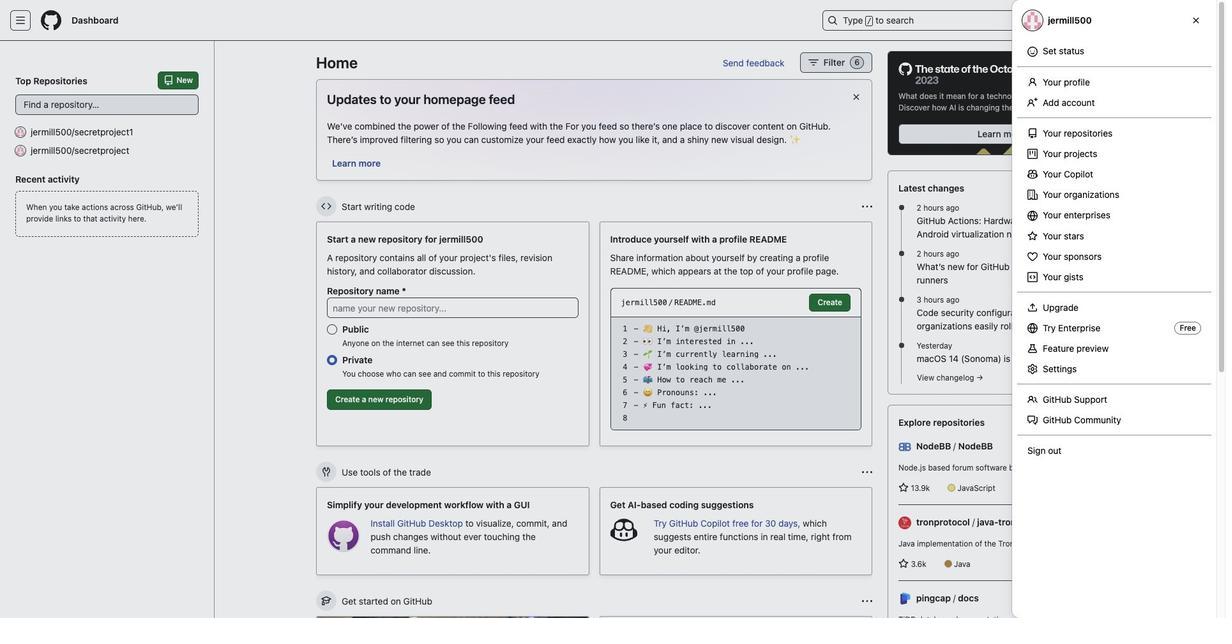 Task type: describe. For each thing, give the bounding box(es) containing it.
account element
[[0, 41, 215, 618]]

explore repositories navigation
[[888, 405, 1115, 618]]

1 dot fill image from the top
[[896, 203, 907, 213]]

star image
[[899, 483, 909, 493]]

explore element
[[888, 51, 1115, 618]]

1 dot fill image from the top
[[896, 249, 907, 259]]

triangle down image
[[1086, 15, 1096, 26]]

plus image
[[1070, 15, 1081, 26]]



Task type: vqa. For each thing, say whether or not it's contained in the screenshot.
the top dot fill image
yes



Task type: locate. For each thing, give the bounding box(es) containing it.
star image
[[899, 559, 909, 569]]

0 vertical spatial dot fill image
[[896, 249, 907, 259]]

1 vertical spatial dot fill image
[[896, 340, 907, 351]]

homepage image
[[41, 10, 61, 31]]

0 vertical spatial dot fill image
[[896, 203, 907, 213]]

dot fill image
[[896, 203, 907, 213], [896, 340, 907, 351]]

command palette image
[[1031, 15, 1041, 26]]

2 dot fill image from the top
[[896, 295, 907, 305]]

dot fill image
[[896, 249, 907, 259], [896, 295, 907, 305]]

2 dot fill image from the top
[[896, 340, 907, 351]]

1 vertical spatial dot fill image
[[896, 295, 907, 305]]



